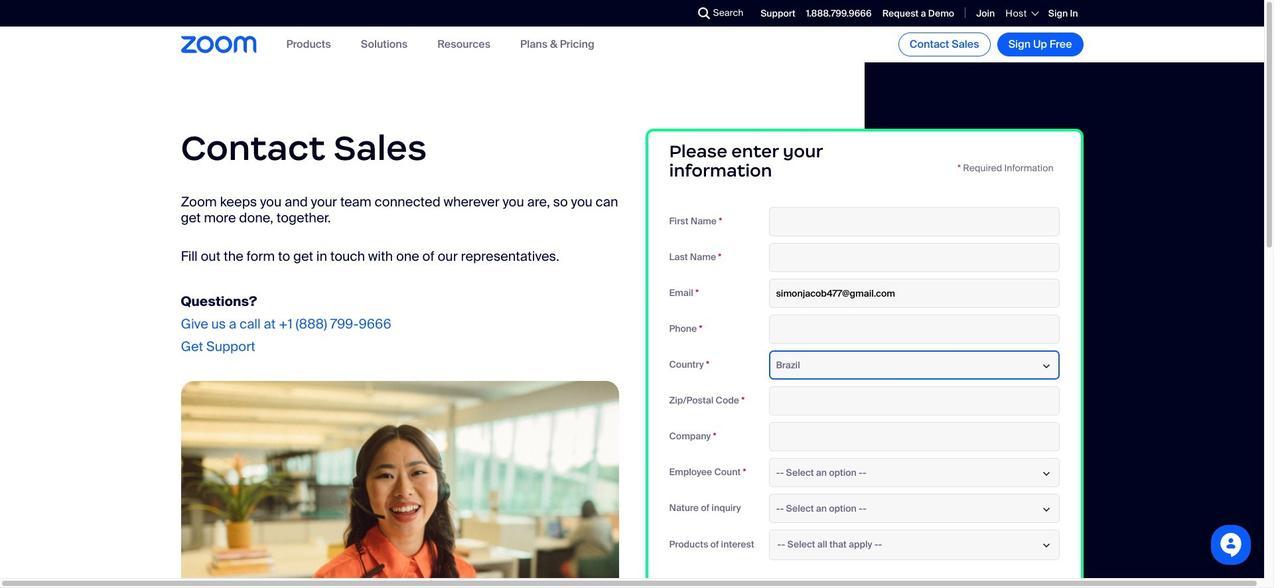 Task type: vqa. For each thing, say whether or not it's contained in the screenshot.
AI inside the HERE ARE A FEW KEY FINDINGS: GLOBALLY, LEADERS ARE MORE OPTIMISTIC ABOUT AI THAN EMPLOYEES. EMPLOYEE SENTIMENTS DIFFER BY REGION: THOSE IN THE APAC REGION ARE MORE POSITIVE TOWARD AI, WHILE THERE ARE MORE MIXED FEELINGS FROM U.S. AND EUROPEAN EMPLOYEES. LEADERS REPORT SPENDING MORE TIME THAN EMPLOYEES ON ACTIVITIES LIKE DRAFTING MESSAGES AND TAKING MEETING NOTES — TASKS THAT COULD BE ACCOMPLISHED WITH THE HELP OF AI. LEADERS AND EMPLOYEES AGREE ON BENEFITS BUT DON'T WORRY ABOUT THE SAME THINGS WHEN IT COMES TO AI. PROVIDING EDUCATION AND RESOURCES FROM THE TOP DOWN COULD POTENTIALLY ADDRESS EMPLOYEE CONCERNS AND BARRIERS TO ADOPTION.
no



Task type: locate. For each thing, give the bounding box(es) containing it.
None text field
[[769, 207, 1060, 236]]

email@yourcompany.com text field
[[769, 279, 1060, 308]]

search image
[[698, 7, 710, 19], [698, 7, 710, 19]]

None text field
[[769, 243, 1060, 272], [769, 314, 1060, 344], [769, 386, 1060, 415], [769, 422, 1060, 451], [769, 243, 1060, 272], [769, 314, 1060, 344], [769, 386, 1060, 415], [769, 422, 1060, 451]]

customer support agent image
[[181, 381, 619, 588]]

None search field
[[650, 3, 702, 24]]



Task type: describe. For each thing, give the bounding box(es) containing it.
zoom logo image
[[181, 36, 257, 53]]



